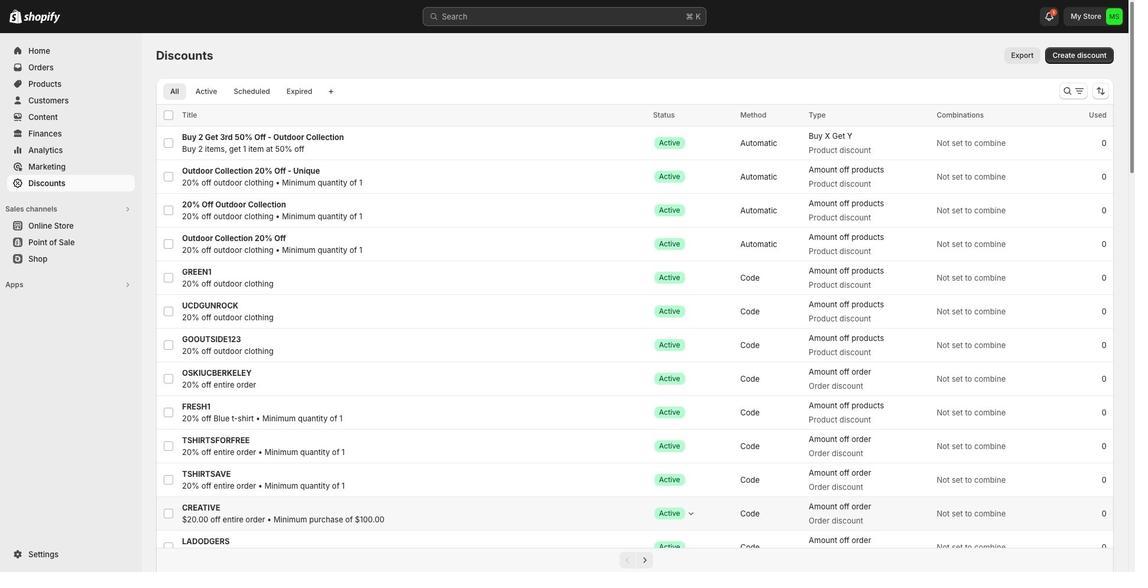 Task type: locate. For each thing, give the bounding box(es) containing it.
0 horizontal spatial shopify image
[[9, 9, 22, 24]]

shopify image
[[9, 9, 22, 24], [24, 12, 60, 24]]

tab list
[[161, 83, 322, 100]]

my store image
[[1107, 8, 1123, 25]]



Task type: vqa. For each thing, say whether or not it's contained in the screenshot.
Shopify image
yes



Task type: describe. For each thing, give the bounding box(es) containing it.
1 horizontal spatial shopify image
[[24, 12, 60, 24]]

pagination element
[[156, 548, 1114, 573]]



